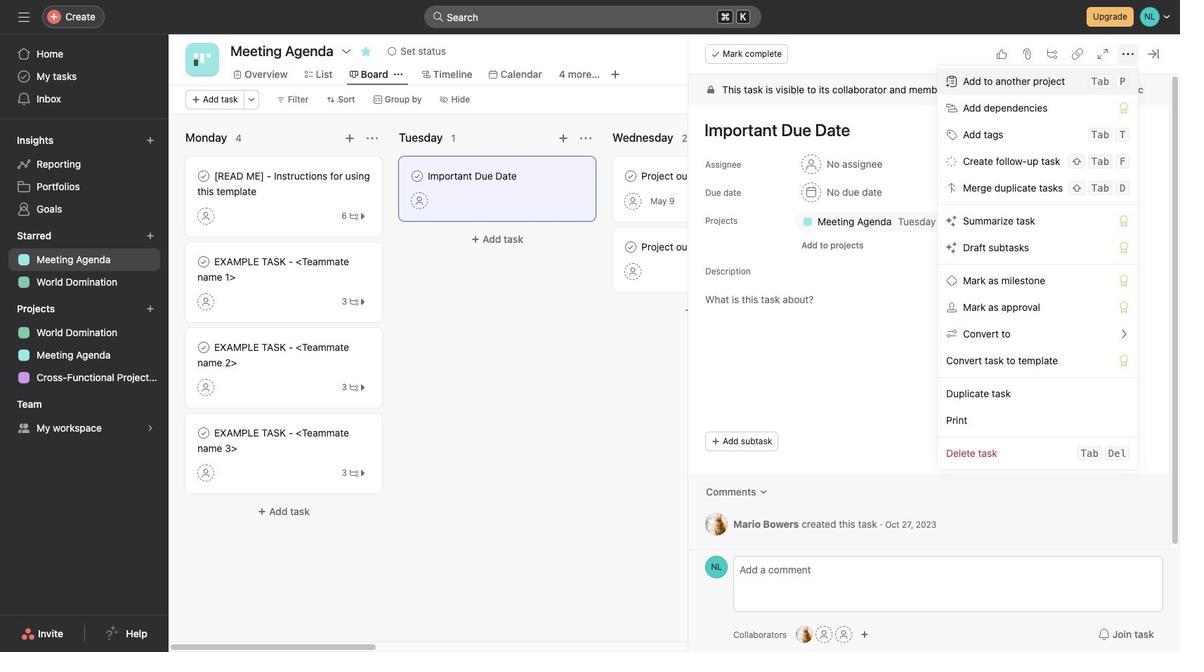 Task type: describe. For each thing, give the bounding box(es) containing it.
2 mark complete image from the left
[[622, 168, 639, 185]]

more section actions image for add task image
[[367, 133, 378, 144]]

projects element
[[0, 296, 169, 392]]

1 horizontal spatial add or remove collaborators image
[[861, 631, 869, 639]]

tab actions image
[[394, 70, 402, 79]]

insights element
[[0, 128, 169, 223]]

starred element
[[0, 223, 169, 296]]

main content inside 'important due date' dialog
[[689, 74, 1170, 554]]

open user profile image
[[705, 514, 728, 536]]

hide sidebar image
[[18, 11, 30, 22]]

1 mark complete image from the left
[[409, 168, 426, 185]]

new insights image
[[146, 136, 155, 145]]

teams element
[[0, 392, 169, 443]]

add subtask image
[[1047, 48, 1058, 60]]

comments image
[[759, 488, 768, 497]]

Task Name text field
[[696, 114, 1153, 146]]



Task type: vqa. For each thing, say whether or not it's contained in the screenshot.
list item
no



Task type: locate. For each thing, give the bounding box(es) containing it.
0 likes. click to like this task image
[[996, 48, 1008, 60]]

more section actions image right add task icon
[[580, 133, 592, 144]]

Mark complete checkbox
[[409, 168, 426, 185]]

more section actions image for add task icon
[[580, 133, 592, 144]]

global element
[[0, 34, 169, 119]]

mark complete image
[[195, 168, 212, 185], [622, 239, 639, 256], [195, 254, 212, 270], [195, 339, 212, 356], [195, 425, 212, 442]]

more section actions image
[[367, 133, 378, 144], [580, 133, 592, 144]]

Mark complete checkbox
[[195, 168, 212, 185], [622, 168, 639, 185], [622, 239, 639, 256], [195, 254, 212, 270], [195, 339, 212, 356], [195, 425, 212, 442]]

show options image
[[341, 46, 352, 57]]

more actions for this task image
[[1123, 48, 1134, 60]]

attachments: add a file to this task, important due date image
[[1022, 48, 1033, 60]]

0 horizontal spatial more section actions image
[[367, 133, 378, 144]]

important due date dialog
[[689, 34, 1180, 653]]

add task image
[[558, 133, 569, 144]]

full screen image
[[1097, 48, 1109, 60]]

add tab image
[[610, 69, 621, 80]]

remove from starred image
[[360, 46, 372, 57]]

2 more section actions image from the left
[[580, 133, 592, 144]]

add or remove collaborators image
[[796, 627, 813, 644], [861, 631, 869, 639]]

add task image
[[344, 133, 356, 144]]

see details, my workspace image
[[146, 424, 155, 433]]

add items to starred image
[[146, 232, 155, 240]]

menu item
[[938, 68, 1138, 95]]

new project or portfolio image
[[146, 305, 155, 313]]

1 horizontal spatial more section actions image
[[580, 133, 592, 144]]

more actions image
[[247, 96, 255, 104]]

mark complete image
[[409, 168, 426, 185], [622, 168, 639, 185]]

Search tasks, projects, and more text field
[[424, 6, 762, 28]]

open user profile image
[[705, 556, 728, 579]]

copy task link image
[[1072, 48, 1083, 60]]

1 horizontal spatial mark complete image
[[622, 168, 639, 185]]

1 more section actions image from the left
[[367, 133, 378, 144]]

remove image
[[954, 216, 965, 228]]

main content
[[689, 74, 1170, 554]]

prominent image
[[433, 11, 444, 22]]

None field
[[424, 6, 762, 28]]

board image
[[194, 51, 211, 68]]

more section actions image right add task image
[[367, 133, 378, 144]]

close details image
[[1148, 48, 1159, 60]]

0 horizontal spatial add or remove collaborators image
[[796, 627, 813, 644]]

0 horizontal spatial mark complete image
[[409, 168, 426, 185]]



